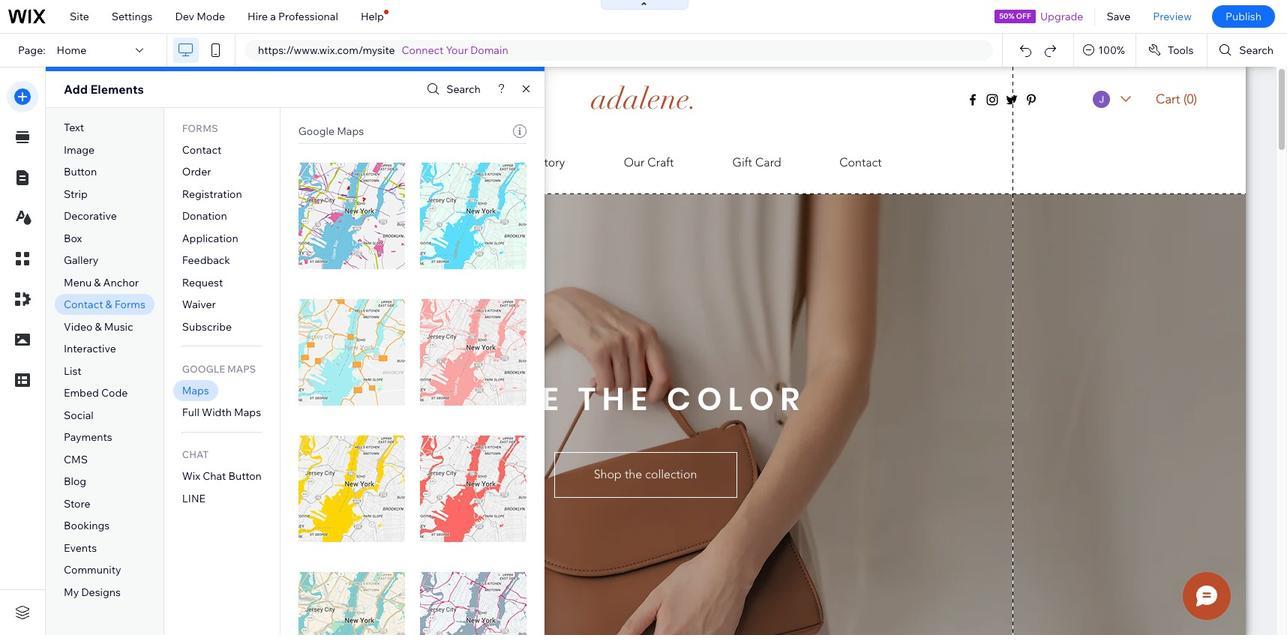 Task type: describe. For each thing, give the bounding box(es) containing it.
50%
[[1000, 11, 1015, 21]]

video & music
[[64, 320, 133, 334]]

1 vertical spatial search
[[447, 83, 481, 96]]

code
[[101, 387, 128, 400]]

tools button
[[1137, 34, 1208, 67]]

& for contact
[[105, 298, 112, 312]]

preview button
[[1142, 0, 1204, 33]]

0 vertical spatial forms
[[182, 122, 218, 134]]

donation
[[182, 210, 227, 223]]

my
[[64, 586, 79, 600]]

menu & anchor
[[64, 276, 139, 289]]

wix
[[182, 470, 200, 484]]

request
[[182, 276, 223, 289]]

dev mode
[[175, 10, 225, 23]]

full
[[182, 406, 200, 420]]

0 horizontal spatial search button
[[423, 78, 481, 100]]

full width maps
[[182, 406, 261, 420]]

save
[[1107, 10, 1131, 23]]

100% button
[[1075, 34, 1136, 67]]

1 vertical spatial forms
[[115, 298, 145, 312]]

domain
[[471, 44, 508, 57]]

help
[[361, 10, 384, 23]]

box
[[64, 232, 82, 245]]

1 horizontal spatial google
[[299, 125, 335, 138]]

line
[[182, 492, 206, 506]]

menu
[[64, 276, 92, 289]]

save button
[[1096, 0, 1142, 33]]

community
[[64, 564, 121, 577]]

1 vertical spatial button
[[229, 470, 262, 484]]

waiver
[[182, 298, 216, 312]]

width
[[202, 406, 232, 420]]

1 horizontal spatial google maps
[[299, 125, 364, 138]]

store
[[64, 497, 90, 511]]

list
[[64, 365, 82, 378]]

mode
[[197, 10, 225, 23]]

dev
[[175, 10, 194, 23]]

payments
[[64, 431, 112, 445]]

designs
[[81, 586, 121, 600]]

registration
[[182, 187, 242, 201]]

music
[[104, 320, 133, 334]]

hire
[[248, 10, 268, 23]]

contact for contact & forms
[[64, 298, 103, 312]]

upgrade
[[1041, 10, 1084, 23]]

video
[[64, 320, 93, 334]]

off
[[1017, 11, 1032, 21]]

publish
[[1226, 10, 1262, 23]]

decorative
[[64, 210, 117, 223]]

connect
[[402, 44, 444, 57]]

hire a professional
[[248, 10, 338, 23]]

0 vertical spatial chat
[[182, 449, 209, 461]]

https://www.wix.com/mysite
[[258, 44, 395, 57]]

social
[[64, 409, 94, 422]]

events
[[64, 542, 97, 555]]

image
[[64, 143, 95, 157]]

feedback
[[182, 254, 230, 267]]



Task type: vqa. For each thing, say whether or not it's contained in the screenshot.
"and" on the top
no



Task type: locate. For each thing, give the bounding box(es) containing it.
& down the menu & anchor
[[105, 298, 112, 312]]

maps
[[337, 125, 364, 138], [227, 363, 256, 375], [182, 384, 209, 398], [234, 406, 261, 420]]

& right video
[[95, 320, 102, 334]]

cms
[[64, 453, 88, 467]]

add elements
[[64, 82, 144, 97]]

gallery
[[64, 254, 99, 267]]

google
[[299, 125, 335, 138], [182, 363, 225, 375]]

2 vertical spatial &
[[95, 320, 102, 334]]

contact up video
[[64, 298, 103, 312]]

& for video
[[95, 320, 102, 334]]

publish button
[[1213, 5, 1276, 28]]

your
[[446, 44, 468, 57]]

button right wix
[[229, 470, 262, 484]]

search down publish
[[1240, 44, 1274, 57]]

1 vertical spatial google maps
[[182, 363, 256, 375]]

1 vertical spatial search button
[[423, 78, 481, 100]]

contact
[[182, 143, 222, 157], [64, 298, 103, 312]]

forms up order at top
[[182, 122, 218, 134]]

contact up order at top
[[182, 143, 222, 157]]

anchor
[[103, 276, 139, 289]]

elements
[[90, 82, 144, 97]]

1 horizontal spatial button
[[229, 470, 262, 484]]

1 horizontal spatial search
[[1240, 44, 1274, 57]]

site
[[70, 10, 89, 23]]

order
[[182, 165, 211, 179]]

0 horizontal spatial button
[[64, 165, 97, 179]]

1 vertical spatial contact
[[64, 298, 103, 312]]

add
[[64, 82, 88, 97]]

application
[[182, 232, 238, 245]]

bookings
[[64, 520, 110, 533]]

search button
[[1208, 34, 1288, 67], [423, 78, 481, 100]]

wix chat button
[[182, 470, 262, 484]]

my designs
[[64, 586, 121, 600]]

contact for contact
[[182, 143, 222, 157]]

text
[[64, 121, 84, 134]]

0 vertical spatial google
[[299, 125, 335, 138]]

0 vertical spatial contact
[[182, 143, 222, 157]]

interactive
[[64, 342, 116, 356]]

blog
[[64, 475, 86, 489]]

tools
[[1168, 44, 1194, 57]]

0 vertical spatial button
[[64, 165, 97, 179]]

a
[[270, 10, 276, 23]]

& for menu
[[94, 276, 101, 289]]

0 horizontal spatial search
[[447, 83, 481, 96]]

forms
[[182, 122, 218, 134], [115, 298, 145, 312]]

search button down publish button
[[1208, 34, 1288, 67]]

settings
[[112, 10, 153, 23]]

subscribe
[[182, 320, 232, 334]]

embed
[[64, 387, 99, 400]]

button down image
[[64, 165, 97, 179]]

0 vertical spatial search button
[[1208, 34, 1288, 67]]

0 horizontal spatial forms
[[115, 298, 145, 312]]

contact & forms
[[64, 298, 145, 312]]

&
[[94, 276, 101, 289], [105, 298, 112, 312], [95, 320, 102, 334]]

embed code
[[64, 387, 128, 400]]

0 vertical spatial &
[[94, 276, 101, 289]]

forms down anchor in the left of the page
[[115, 298, 145, 312]]

1 vertical spatial chat
[[203, 470, 226, 484]]

1 horizontal spatial contact
[[182, 143, 222, 157]]

google maps
[[299, 125, 364, 138], [182, 363, 256, 375]]

chat right wix
[[203, 470, 226, 484]]

& right menu on the top of the page
[[94, 276, 101, 289]]

chat
[[182, 449, 209, 461], [203, 470, 226, 484]]

preview
[[1154, 10, 1192, 23]]

0 horizontal spatial google maps
[[182, 363, 256, 375]]

search button down your
[[423, 78, 481, 100]]

professional
[[278, 10, 338, 23]]

1 vertical spatial &
[[105, 298, 112, 312]]

0 horizontal spatial contact
[[64, 298, 103, 312]]

50% off
[[1000, 11, 1032, 21]]

1 vertical spatial google
[[182, 363, 225, 375]]

0 vertical spatial search
[[1240, 44, 1274, 57]]

strip
[[64, 187, 88, 201]]

search
[[1240, 44, 1274, 57], [447, 83, 481, 96]]

1 horizontal spatial forms
[[182, 122, 218, 134]]

100%
[[1099, 44, 1125, 57]]

0 vertical spatial google maps
[[299, 125, 364, 138]]

1 horizontal spatial search button
[[1208, 34, 1288, 67]]

chat up wix
[[182, 449, 209, 461]]

search down your
[[447, 83, 481, 96]]

https://www.wix.com/mysite connect your domain
[[258, 44, 508, 57]]

home
[[57, 44, 87, 57]]

button
[[64, 165, 97, 179], [229, 470, 262, 484]]

0 horizontal spatial google
[[182, 363, 225, 375]]



